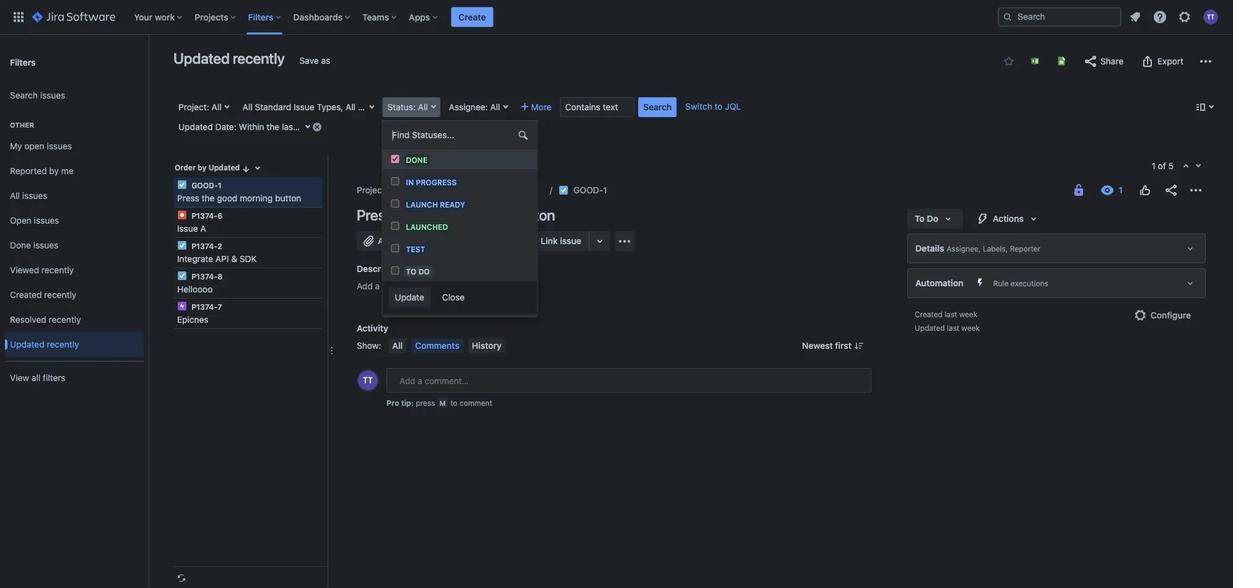 Task type: describe. For each thing, give the bounding box(es) containing it.
view
[[10, 373, 29, 383]]

good-1 link
[[574, 183, 607, 198]]

created last week updated last week
[[915, 310, 980, 332]]

automation
[[916, 278, 964, 288]]

of
[[1159, 161, 1167, 171]]

by for reported
[[49, 166, 59, 176]]

actions button
[[969, 209, 1049, 229]]

created recently link
[[5, 283, 144, 307]]

0 horizontal spatial good-1
[[190, 181, 222, 190]]

1 vertical spatial the
[[202, 193, 215, 203]]

1 issue from the left
[[486, 236, 508, 246]]

banner containing your work
[[0, 0, 1234, 35]]

1 horizontal spatial issue
[[294, 102, 315, 112]]

as
[[321, 55, 330, 66]]

configure
[[1151, 310, 1192, 320]]

newest first
[[803, 341, 852, 351]]

newest first button
[[795, 338, 872, 353]]

created for created recently
[[10, 290, 42, 300]]

add a description...
[[357, 281, 435, 291]]

order
[[175, 163, 196, 172]]

updated inside created last week updated last week
[[915, 323, 945, 332]]

open in microsoft excel image
[[1031, 56, 1040, 66]]

last for the
[[282, 122, 296, 132]]

open in google sheets image
[[1057, 56, 1067, 66]]

order by updated
[[175, 163, 240, 172]]

Find Statuses... field
[[389, 126, 531, 144]]

actions
[[993, 213, 1024, 224]]

5
[[1169, 161, 1174, 171]]

all issues link
[[5, 183, 144, 208]]

3 task image from the top
[[177, 271, 187, 281]]

configure link
[[1126, 306, 1199, 325]]

project: all
[[178, 102, 222, 112]]

issues right the 'open'
[[47, 141, 72, 151]]

reported by me
[[10, 166, 74, 176]]

updated recently inside other group
[[10, 339, 79, 350]]

2 types, from the left
[[421, 102, 447, 112]]

primary element
[[7, 0, 998, 34]]

comments button
[[412, 338, 463, 353]]

project:
[[178, 102, 209, 112]]

a
[[200, 223, 206, 234]]

copy link to issue image
[[605, 185, 615, 195]]

rule executions
[[994, 279, 1049, 288]]

my open issues link
[[5, 134, 144, 159]]

recently for updated recently link
[[47, 339, 79, 350]]

1 horizontal spatial press
[[357, 206, 393, 224]]

share image
[[1164, 183, 1179, 198]]

viewed recently link
[[5, 258, 144, 283]]

attach button
[[357, 231, 412, 251]]

dashboards button
[[290, 7, 355, 27]]

add a child issue button
[[417, 231, 515, 251]]

in
[[406, 178, 414, 186]]

1 left remove criteria image
[[299, 122, 303, 132]]

search image
[[1003, 12, 1013, 22]]

7
[[218, 302, 222, 311]]

1 horizontal spatial updated recently
[[174, 50, 285, 67]]

open issues link
[[5, 208, 144, 233]]

my
[[10, 141, 22, 151]]

created for created last week updated last week
[[915, 310, 943, 319]]

attach
[[378, 236, 405, 246]]

issues for done issues
[[33, 240, 58, 250]]

1 vertical spatial press the good morning button
[[357, 206, 556, 224]]

launch
[[406, 200, 438, 209]]

resolved
[[10, 315, 46, 325]]

issues for search issues
[[40, 90, 65, 100]]

1 horizontal spatial good-1
[[574, 185, 607, 195]]

add for add a description...
[[357, 281, 373, 291]]

epicnes
[[177, 314, 209, 325]]

newest first image
[[855, 341, 864, 351]]

p1374- for issue a
[[192, 211, 218, 220]]

all up date:
[[212, 102, 222, 112]]

bug,
[[450, 102, 468, 112]]

newest
[[803, 341, 833, 351]]

issues for open issues
[[34, 215, 59, 226]]

automation element
[[908, 268, 1207, 298]]

goodmorning
[[419, 185, 474, 195]]

executions
[[1011, 279, 1049, 288]]

1 vertical spatial to
[[451, 398, 458, 407]]

1 down order by updated "link"
[[218, 181, 222, 190]]

0 vertical spatial small image
[[1005, 56, 1014, 66]]

resolved recently link
[[5, 307, 144, 332]]

done issues
[[10, 240, 58, 250]]

switch to jql link
[[686, 101, 741, 112]]

profile image of terry turtle image
[[358, 371, 378, 390]]

2 vertical spatial the
[[396, 206, 417, 224]]

your work button
[[130, 7, 187, 27]]

0 vertical spatial press the good morning button
[[177, 193, 301, 203]]

add app image
[[618, 234, 632, 249]]

link web pages and more image
[[593, 234, 608, 249]]

story,
[[492, 102, 515, 112]]

comment
[[460, 398, 493, 407]]

save
[[300, 55, 319, 66]]

filters
[[43, 373, 65, 383]]

search for search
[[644, 102, 672, 112]]

by for order
[[198, 163, 207, 172]]

0 horizontal spatial good-
[[192, 181, 218, 190]]

recently for resolved recently link
[[49, 315, 81, 325]]

search issues link
[[5, 83, 144, 108]]

0 vertical spatial button
[[275, 193, 301, 203]]

details
[[916, 243, 945, 253]]

history button
[[468, 338, 506, 353]]

actions image
[[1189, 183, 1204, 198]]

test
[[406, 245, 425, 253]]

1 vertical spatial button
[[513, 206, 556, 224]]

good- inside good-1 link
[[574, 185, 604, 195]]

not available - this is the first issue image
[[1182, 162, 1192, 172]]

switch
[[686, 101, 713, 112]]

details element
[[908, 234, 1207, 263]]

0 horizontal spatial issue
[[177, 223, 198, 234]]

0 vertical spatial week
[[305, 122, 326, 132]]

all up within
[[243, 102, 253, 112]]

goodmorning image
[[405, 185, 414, 195]]

close link
[[436, 288, 471, 308]]

add a child issue
[[438, 236, 508, 246]]

p1374-7
[[190, 302, 222, 311]]

search button
[[639, 97, 677, 117]]

tip:
[[401, 398, 414, 407]]

0 horizontal spatial filters
[[10, 57, 36, 67]]

export
[[1158, 56, 1184, 66]]

filters inside filters dropdown button
[[248, 12, 274, 22]]

0 horizontal spatial do
[[419, 267, 430, 276]]

0 horizontal spatial to do
[[406, 267, 430, 276]]

all
[[32, 373, 40, 383]]

all issues
[[10, 191, 47, 201]]

resolved recently
[[10, 315, 81, 325]]

8
[[218, 272, 223, 281]]

teams button
[[359, 7, 402, 27]]

notifications image
[[1128, 10, 1143, 24]]

sub-
[[358, 102, 377, 112]]

2 vertical spatial week
[[962, 323, 980, 332]]

projects for projects link
[[357, 185, 390, 195]]

reporter
[[1011, 244, 1041, 253]]

Search field
[[998, 7, 1122, 27]]

recently for viewed recently link
[[41, 265, 74, 275]]

task image for integrate
[[177, 240, 187, 250]]

p1374-2
[[190, 242, 222, 250]]

sidebar navigation image
[[135, 50, 162, 74]]

issues for all issues
[[22, 191, 47, 201]]

create button
[[451, 7, 494, 27]]

all inside button
[[393, 341, 403, 351]]

helloooo
[[177, 284, 213, 294]]

description...
[[382, 281, 435, 291]]



Task type: vqa. For each thing, say whether or not it's contained in the screenshot.
EPICNES
yes



Task type: locate. For each thing, give the bounding box(es) containing it.
issue right sub-
[[398, 102, 419, 112]]

save as button
[[294, 51, 337, 71]]

created down viewed
[[10, 290, 42, 300]]

0 horizontal spatial types,
[[317, 102, 343, 112]]

1 right task image
[[604, 185, 607, 195]]

1 vertical spatial add
[[357, 281, 373, 291]]

recently down viewed recently link
[[44, 290, 76, 300]]

0 vertical spatial to
[[915, 213, 925, 224]]

all right status:
[[418, 102, 428, 112]]

issues up my open issues
[[40, 90, 65, 100]]

created inside created last week updated last week
[[915, 310, 943, 319]]

issues
[[40, 90, 65, 100], [47, 141, 72, 151], [22, 191, 47, 201], [34, 215, 59, 226], [33, 240, 58, 250]]

your work
[[134, 12, 175, 22]]

0 horizontal spatial button
[[275, 193, 301, 203]]

good up 6
[[217, 193, 238, 203]]

0 vertical spatial done
[[406, 155, 428, 164]]

to
[[715, 101, 723, 112], [451, 398, 458, 407]]

p1374- for integrate api & sdk
[[192, 242, 218, 250]]

1 horizontal spatial task
[[518, 102, 536, 112]]

issue
[[486, 236, 508, 246], [560, 236, 582, 246]]

me
[[61, 166, 74, 176]]

to do up the description...
[[406, 267, 430, 276]]

0 horizontal spatial search
[[10, 90, 38, 100]]

1 horizontal spatial add
[[438, 236, 455, 246]]

appswitcher icon image
[[11, 10, 26, 24]]

updated recently down resolved recently
[[10, 339, 79, 350]]

more
[[531, 102, 552, 112]]

all
[[212, 102, 222, 112], [243, 102, 253, 112], [346, 102, 356, 112], [418, 102, 428, 112], [490, 102, 500, 112], [10, 191, 20, 201], [393, 341, 403, 351]]

0 horizontal spatial small image
[[241, 164, 251, 174]]

1 horizontal spatial filters
[[248, 12, 274, 22]]

bug image
[[177, 210, 187, 220]]

add down the "description"
[[357, 281, 373, 291]]

reported by me link
[[5, 159, 144, 183]]

settings image
[[1178, 10, 1193, 24]]

p1374- up a
[[192, 211, 218, 220]]

0 vertical spatial last
[[282, 122, 296, 132]]

1 vertical spatial task image
[[177, 240, 187, 250]]

1 horizontal spatial done
[[406, 155, 428, 164]]

1 vertical spatial filters
[[10, 57, 36, 67]]

issues up open issues
[[22, 191, 47, 201]]

2
[[218, 242, 222, 250]]

p1374- for helloooo
[[192, 272, 218, 281]]

0 horizontal spatial press
[[177, 193, 199, 203]]

share
[[1101, 56, 1124, 66]]

morning down order by updated "link"
[[240, 193, 273, 203]]

0 vertical spatial the
[[267, 122, 280, 132]]

morning up child
[[456, 206, 510, 224]]

all inside other group
[[10, 191, 20, 201]]

status: all
[[388, 102, 428, 112]]

1 vertical spatial to do
[[406, 267, 430, 276]]

done for done
[[406, 155, 428, 164]]

open issues
[[10, 215, 59, 226]]

0 vertical spatial good
[[217, 193, 238, 203]]

search inside button
[[644, 102, 672, 112]]

small image right order by updated
[[241, 164, 251, 174]]

1 vertical spatial do
[[419, 267, 430, 276]]

next issue 'p1374-6' ( type 'j' ) image
[[1194, 161, 1204, 171]]

filters button
[[245, 7, 286, 27]]

standard
[[255, 102, 291, 112]]

small image left open in microsoft excel icon
[[1005, 56, 1014, 66]]

&
[[231, 254, 237, 264]]

0 horizontal spatial issue
[[486, 236, 508, 246]]

1 vertical spatial morning
[[456, 206, 510, 224]]

pro tip: press m to comment
[[387, 398, 493, 407]]

1 vertical spatial press
[[357, 206, 393, 224]]

issue down the bug image
[[177, 223, 198, 234]]

1 task image from the top
[[177, 180, 187, 190]]

good- left copy link to issue icon
[[574, 185, 604, 195]]

add for add a child issue
[[438, 236, 455, 246]]

created down automation at the right
[[915, 310, 943, 319]]

task image up the "helloooo"
[[177, 271, 187, 281]]

2 task from the left
[[518, 102, 536, 112]]

status:
[[388, 102, 416, 112]]

1 horizontal spatial created
[[915, 310, 943, 319]]

create
[[459, 12, 486, 22]]

last for updated
[[948, 323, 960, 332]]

to up the description...
[[406, 267, 417, 276]]

good-1 right task image
[[574, 185, 607, 195]]

0 vertical spatial to
[[715, 101, 723, 112]]

to do up details
[[915, 213, 939, 224]]

issue right link
[[560, 236, 582, 246]]

other group
[[5, 108, 144, 361]]

done issues link
[[5, 233, 144, 258]]

0 vertical spatial to do
[[915, 213, 939, 224]]

vote options: no one has voted for this issue yet. image
[[1138, 183, 1153, 198]]

1 of 5
[[1152, 161, 1174, 171]]

1 horizontal spatial the
[[267, 122, 280, 132]]

updated inside other group
[[10, 339, 44, 350]]

2 p1374- from the top
[[192, 242, 218, 250]]

your
[[134, 12, 153, 22]]

updated down automation at the right
[[915, 323, 945, 332]]

show:
[[357, 341, 381, 351]]

a inside button
[[457, 236, 462, 246]]

0 vertical spatial do
[[927, 213, 939, 224]]

good-1 down order by updated
[[190, 181, 222, 190]]

a down the "description"
[[375, 281, 380, 291]]

projects button
[[191, 7, 241, 27]]

1 horizontal spatial to
[[715, 101, 723, 112]]

1 p1374- from the top
[[192, 211, 218, 220]]

jql
[[725, 101, 741, 112]]

by inside "link"
[[198, 163, 207, 172]]

1 types, from the left
[[317, 102, 343, 112]]

to left jql
[[715, 101, 723, 112]]

good down goodmorning link
[[420, 206, 453, 224]]

0 vertical spatial projects
[[195, 12, 228, 22]]

recently up created recently
[[41, 265, 74, 275]]

press down projects link
[[357, 206, 393, 224]]

press
[[177, 193, 199, 203], [357, 206, 393, 224]]

press up the bug image
[[177, 193, 199, 203]]

assignee: all
[[449, 102, 500, 112]]

Add a comment… field
[[387, 368, 872, 393]]

p1374- up epicnes
[[192, 302, 218, 311]]

by inside other group
[[49, 166, 59, 176]]

1 horizontal spatial projects
[[357, 185, 390, 195]]

issue right child
[[486, 236, 508, 246]]

other
[[10, 121, 34, 129]]

epic,
[[470, 102, 490, 112]]

done
[[406, 155, 428, 164], [10, 240, 31, 250]]

2 task image from the top
[[177, 240, 187, 250]]

types, up remove criteria image
[[317, 102, 343, 112]]

add inside button
[[438, 236, 455, 246]]

types, left bug,
[[421, 102, 447, 112]]

2 vertical spatial task image
[[177, 271, 187, 281]]

done up in
[[406, 155, 428, 164]]

2 issue from the left
[[560, 236, 582, 246]]

menu bar
[[386, 338, 508, 353]]

the down goodmorning image
[[396, 206, 417, 224]]

updated right order on the left top of page
[[209, 163, 240, 172]]

view all filters link
[[5, 366, 144, 390]]

search up other
[[10, 90, 38, 100]]

3 p1374- from the top
[[192, 272, 218, 281]]

all left sub-
[[346, 102, 356, 112]]

1 vertical spatial week
[[960, 310, 978, 319]]

activity
[[357, 323, 388, 333]]

filters up search issues
[[10, 57, 36, 67]]

1
[[299, 122, 303, 132], [1152, 161, 1156, 171], [218, 181, 222, 190], [604, 185, 607, 195]]

viewed recently
[[10, 265, 74, 275]]

a left child
[[457, 236, 462, 246]]

0 horizontal spatial created
[[10, 290, 42, 300]]

button
[[275, 193, 301, 203], [513, 206, 556, 224]]

p1374- for epicnes
[[192, 302, 218, 311]]

press the good morning button
[[177, 193, 301, 203], [357, 206, 556, 224]]

issues right open
[[34, 215, 59, 226]]

0 vertical spatial search
[[10, 90, 38, 100]]

0 vertical spatial updated recently
[[174, 50, 285, 67]]

recently down resolved recently link
[[47, 339, 79, 350]]

1 horizontal spatial small image
[[1005, 56, 1014, 66]]

small image
[[1005, 56, 1014, 66], [241, 164, 251, 174]]

the up p1374-6
[[202, 193, 215, 203]]

a for description...
[[375, 281, 380, 291]]

projects right work
[[195, 12, 228, 22]]

updated recently link
[[5, 332, 144, 357]]

4 p1374- from the top
[[192, 302, 218, 311]]

rule
[[994, 279, 1009, 288]]

1 horizontal spatial a
[[457, 236, 462, 246]]

updated down projects "popup button"
[[174, 50, 230, 67]]

updated recently down projects "popup button"
[[174, 50, 285, 67]]

apps button
[[405, 7, 443, 27]]

all up open
[[10, 191, 20, 201]]

1 vertical spatial a
[[375, 281, 380, 291]]

do up details
[[927, 213, 939, 224]]

to inside dropdown button
[[915, 213, 925, 224]]

0 horizontal spatial the
[[202, 193, 215, 203]]

default image
[[518, 130, 528, 140]]

0 horizontal spatial projects
[[195, 12, 228, 22]]

link issue
[[541, 236, 582, 246]]

last
[[282, 122, 296, 132], [945, 310, 958, 319], [948, 323, 960, 332]]

0 vertical spatial created
[[10, 290, 42, 300]]

recently down filters dropdown button
[[233, 50, 285, 67]]

all right epic,
[[490, 102, 500, 112]]

p1374- up integrate
[[192, 242, 218, 250]]

1 horizontal spatial search
[[644, 102, 672, 112]]

1 vertical spatial last
[[945, 310, 958, 319]]

1 horizontal spatial good
[[420, 206, 453, 224]]

press the good morning button up 6
[[177, 193, 301, 203]]

1 task from the left
[[377, 102, 395, 112]]

teams
[[363, 12, 389, 22]]

by left me
[[49, 166, 59, 176]]

a for child
[[457, 236, 462, 246]]

0 horizontal spatial press the good morning button
[[177, 193, 301, 203]]

done inside done issues link
[[10, 240, 31, 250]]

jira software image
[[32, 10, 115, 24], [32, 10, 115, 24]]

1 vertical spatial to
[[406, 267, 417, 276]]

None checkbox
[[391, 155, 399, 163], [391, 177, 399, 185], [391, 200, 399, 208], [391, 222, 399, 230], [391, 244, 399, 252], [391, 155, 399, 163], [391, 177, 399, 185], [391, 200, 399, 208], [391, 222, 399, 230], [391, 244, 399, 252]]

0 vertical spatial morning
[[240, 193, 273, 203]]

do up the description...
[[419, 267, 430, 276]]

1 horizontal spatial by
[[198, 163, 207, 172]]

1 horizontal spatial types,
[[421, 102, 447, 112]]

0 horizontal spatial to
[[451, 398, 458, 407]]

task image up integrate
[[177, 240, 187, 250]]

launched
[[406, 222, 448, 231]]

description
[[357, 264, 405, 274]]

updated down project:
[[178, 122, 213, 132]]

sdk
[[240, 254, 257, 264]]

search for search issues
[[10, 90, 38, 100]]

recently down created recently link
[[49, 315, 81, 325]]

apps
[[409, 12, 430, 22]]

0 vertical spatial press
[[177, 193, 199, 203]]

6
[[218, 211, 223, 220]]

0 horizontal spatial a
[[375, 281, 380, 291]]

types,
[[317, 102, 343, 112], [421, 102, 447, 112]]

work
[[155, 12, 175, 22]]

help image
[[1153, 10, 1168, 24]]

within
[[239, 122, 264, 132]]

created
[[10, 290, 42, 300], [915, 310, 943, 319]]

projects inside "popup button"
[[195, 12, 228, 22]]

to right m
[[451, 398, 458, 407]]

projects for projects "popup button"
[[195, 12, 228, 22]]

p1374-6
[[190, 211, 223, 220]]

0 vertical spatial task image
[[177, 180, 187, 190]]

by right order on the left top of page
[[198, 163, 207, 172]]

do inside dropdown button
[[927, 213, 939, 224]]

2 horizontal spatial issue
[[398, 102, 419, 112]]

small image inside order by updated "link"
[[241, 164, 251, 174]]

recently for created recently link
[[44, 290, 76, 300]]

my open issues
[[10, 141, 72, 151]]

0 horizontal spatial morning
[[240, 193, 273, 203]]

press
[[416, 398, 435, 407]]

updated down resolved
[[10, 339, 44, 350]]

1 horizontal spatial button
[[513, 206, 556, 224]]

press the good morning button down goodmorning
[[357, 206, 556, 224]]

search left switch
[[644, 102, 672, 112]]

1 horizontal spatial to do
[[915, 213, 939, 224]]

issue
[[294, 102, 315, 112], [398, 102, 419, 112], [177, 223, 198, 234]]

1 vertical spatial created
[[915, 310, 943, 319]]

export button
[[1135, 51, 1190, 71]]

task image
[[559, 185, 569, 195]]

1 horizontal spatial issue
[[560, 236, 582, 246]]

2 vertical spatial last
[[948, 323, 960, 332]]

0 vertical spatial add
[[438, 236, 455, 246]]

0 horizontal spatial updated recently
[[10, 339, 79, 350]]

to up details
[[915, 213, 925, 224]]

projects left goodmorning image
[[357, 185, 390, 195]]

1 vertical spatial search
[[644, 102, 672, 112]]

0 horizontal spatial add
[[357, 281, 373, 291]]

task image
[[177, 180, 187, 190], [177, 240, 187, 250], [177, 271, 187, 281]]

ready
[[440, 200, 465, 209]]

all right show:
[[393, 341, 403, 351]]

0 horizontal spatial to
[[406, 267, 417, 276]]

1 horizontal spatial press the good morning button
[[357, 206, 556, 224]]

pro
[[387, 398, 399, 407]]

issues up viewed recently
[[33, 240, 58, 250]]

task image down order on the left top of page
[[177, 180, 187, 190]]

issue up remove criteria image
[[294, 102, 315, 112]]

task
[[377, 102, 395, 112], [518, 102, 536, 112]]

done for done issues
[[10, 240, 31, 250]]

open
[[24, 141, 44, 151]]

good-1
[[190, 181, 222, 190], [574, 185, 607, 195]]

add down launched
[[438, 236, 455, 246]]

epic image
[[177, 301, 187, 311]]

1 vertical spatial done
[[10, 240, 31, 250]]

to do inside dropdown button
[[915, 213, 939, 224]]

api
[[216, 254, 229, 264]]

p1374- up the "helloooo"
[[192, 272, 218, 281]]

goodmorning link
[[405, 183, 474, 198]]

Search issues using keywords text field
[[561, 97, 635, 117]]

1 horizontal spatial to
[[915, 213, 925, 224]]

p1374-
[[192, 211, 218, 220], [192, 242, 218, 250], [192, 272, 218, 281], [192, 302, 218, 311]]

integrate api & sdk
[[177, 254, 257, 264]]

your profile and settings image
[[1204, 10, 1219, 24]]

0 horizontal spatial task
[[377, 102, 395, 112]]

remove criteria image
[[312, 122, 322, 132]]

filters right projects "popup button"
[[248, 12, 274, 22]]

order by updated link
[[174, 160, 252, 175]]

issue a
[[177, 223, 206, 234]]

1 horizontal spatial morning
[[456, 206, 510, 224]]

None checkbox
[[391, 266, 399, 275]]

good- down order by updated
[[192, 181, 218, 190]]

week
[[305, 122, 326, 132], [960, 310, 978, 319], [962, 323, 980, 332]]

integrate
[[177, 254, 213, 264]]

done down open
[[10, 240, 31, 250]]

1 vertical spatial projects
[[357, 185, 390, 195]]

comments
[[415, 341, 460, 351]]

all button
[[389, 338, 407, 353]]

0 vertical spatial a
[[457, 236, 462, 246]]

banner
[[0, 0, 1234, 35]]

launch ready
[[406, 200, 465, 209]]

1 vertical spatial updated recently
[[10, 339, 79, 350]]

the down 'standard'
[[267, 122, 280, 132]]

share link
[[1078, 51, 1130, 71]]

0 vertical spatial filters
[[248, 12, 274, 22]]

projects link
[[357, 183, 390, 198]]

menu bar containing all
[[386, 338, 508, 353]]

1 horizontal spatial good-
[[574, 185, 604, 195]]

updated inside "link"
[[209, 163, 240, 172]]

0 horizontal spatial by
[[49, 166, 59, 176]]

1 vertical spatial small image
[[241, 164, 251, 174]]

switch to jql
[[686, 101, 741, 112]]

None submit
[[389, 288, 431, 307]]

0 horizontal spatial good
[[217, 193, 238, 203]]

created inside other group
[[10, 290, 42, 300]]

2 horizontal spatial the
[[396, 206, 417, 224]]

task image for press
[[177, 180, 187, 190]]

link
[[541, 236, 558, 246]]

0 horizontal spatial done
[[10, 240, 31, 250]]

updated
[[174, 50, 230, 67], [178, 122, 213, 132], [209, 163, 240, 172], [915, 323, 945, 332], [10, 339, 44, 350]]

created recently
[[10, 290, 76, 300]]

child
[[464, 236, 484, 246]]

1 left of
[[1152, 161, 1156, 171]]

to
[[915, 213, 925, 224], [406, 267, 417, 276]]



